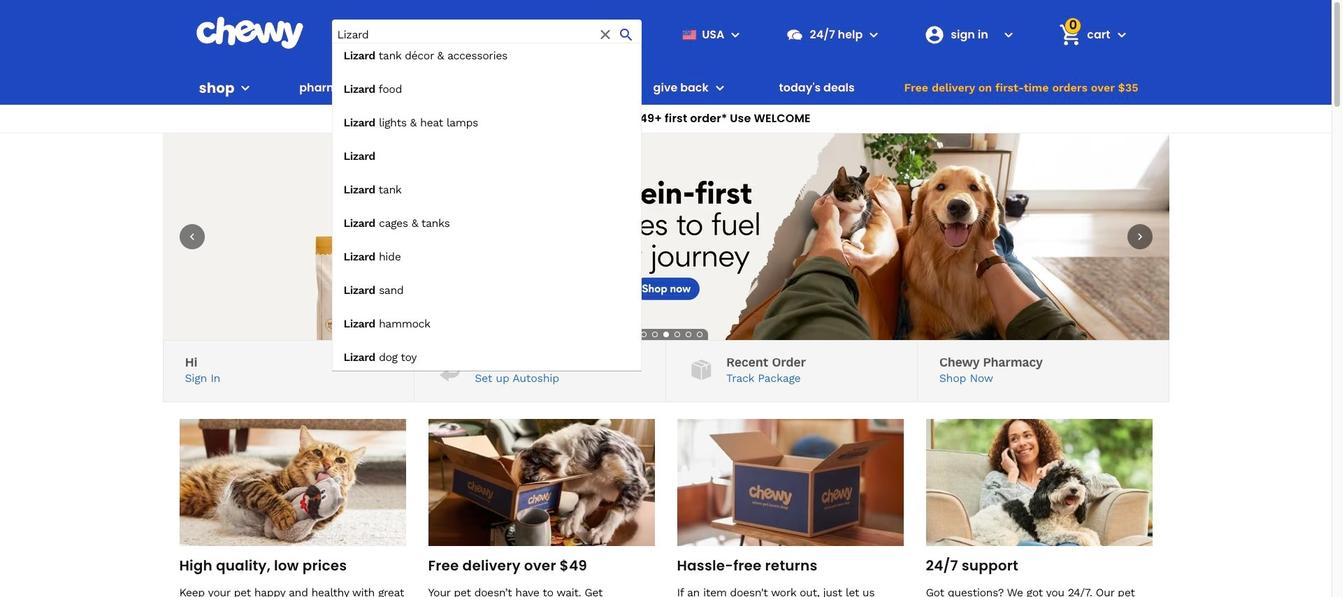 Task type: vqa. For each thing, say whether or not it's contained in the screenshot.
auto-
no



Task type: describe. For each thing, give the bounding box(es) containing it.
choose slide to display. group
[[638, 329, 705, 341]]

Product search field
[[332, 20, 642, 371]]

chewy support image
[[786, 26, 805, 44]]

/ image
[[688, 357, 715, 384]]

cart menu image
[[1114, 26, 1130, 43]]

chewy home image
[[195, 17, 304, 49]]

items image
[[1059, 22, 1083, 47]]

Search text field
[[332, 20, 642, 50]]

give back menu image
[[712, 80, 729, 97]]

/ image
[[436, 357, 464, 384]]

list box inside 'site' banner
[[332, 43, 642, 371]]

help menu image
[[866, 26, 883, 43]]

submit search image
[[618, 26, 635, 43]]

account menu image
[[1001, 26, 1018, 43]]

menu image
[[237, 80, 254, 97]]



Task type: locate. For each thing, give the bounding box(es) containing it.
list box
[[332, 43, 642, 371]]

menu image
[[728, 26, 744, 43]]

site banner
[[0, 0, 1332, 371]]

delete search image
[[598, 26, 614, 43]]

protein-first recipes to fuel their journey. shop american journey by chewy now. image
[[163, 134, 1170, 341]]



